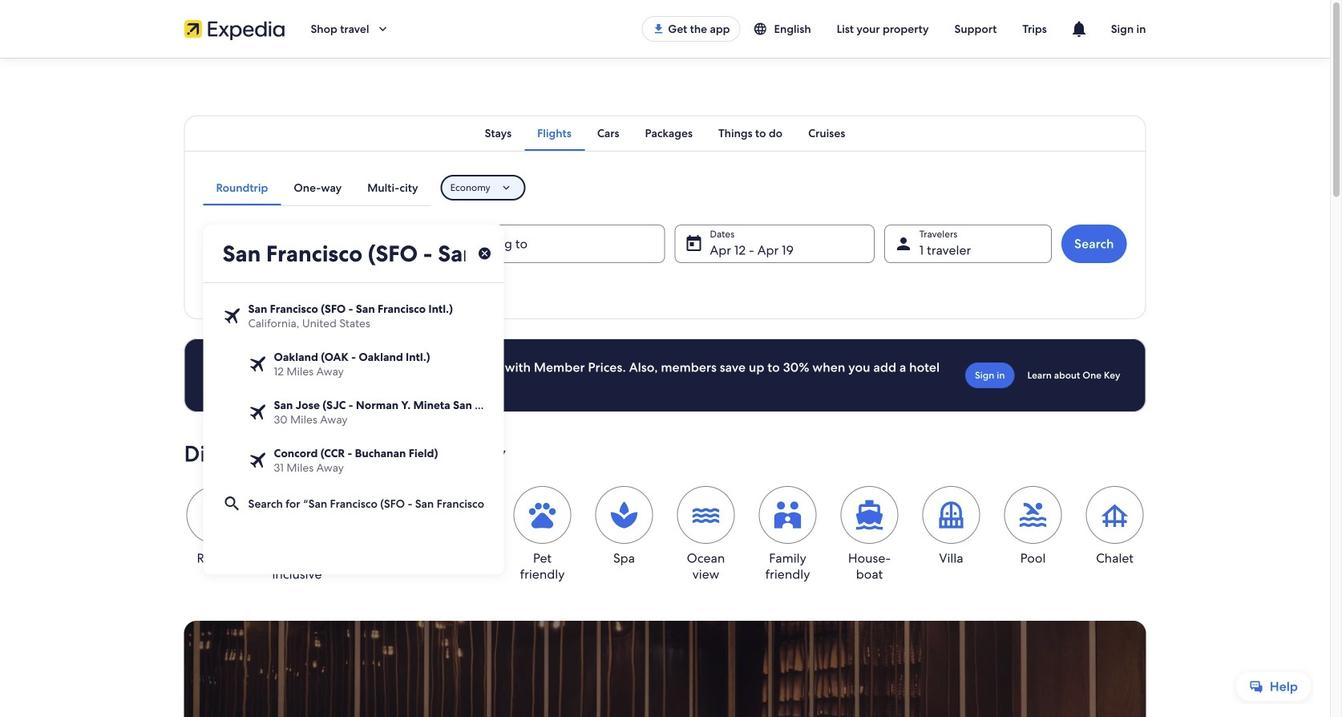 Task type: vqa. For each thing, say whether or not it's contained in the screenshot.
DOWNLOAD THE APP BUTTON Icon
yes



Task type: locate. For each thing, give the bounding box(es) containing it.
swap origin and destination values image
[[427, 237, 442, 251]]

Leaving from text field
[[203, 225, 504, 282]]

trailing image
[[376, 22, 390, 36]]

small image
[[754, 22, 774, 36]]

1 vertical spatial tab list
[[203, 170, 431, 205]]

clear leaving from image
[[478, 246, 492, 261]]

0 vertical spatial tab list
[[184, 115, 1147, 151]]

main content
[[0, 58, 1331, 717]]

tab list
[[184, 115, 1147, 151], [203, 170, 431, 205]]



Task type: describe. For each thing, give the bounding box(es) containing it.
expedia logo image
[[184, 18, 285, 40]]

communication center icon image
[[1070, 19, 1089, 38]]

download the app button image
[[652, 22, 665, 35]]



